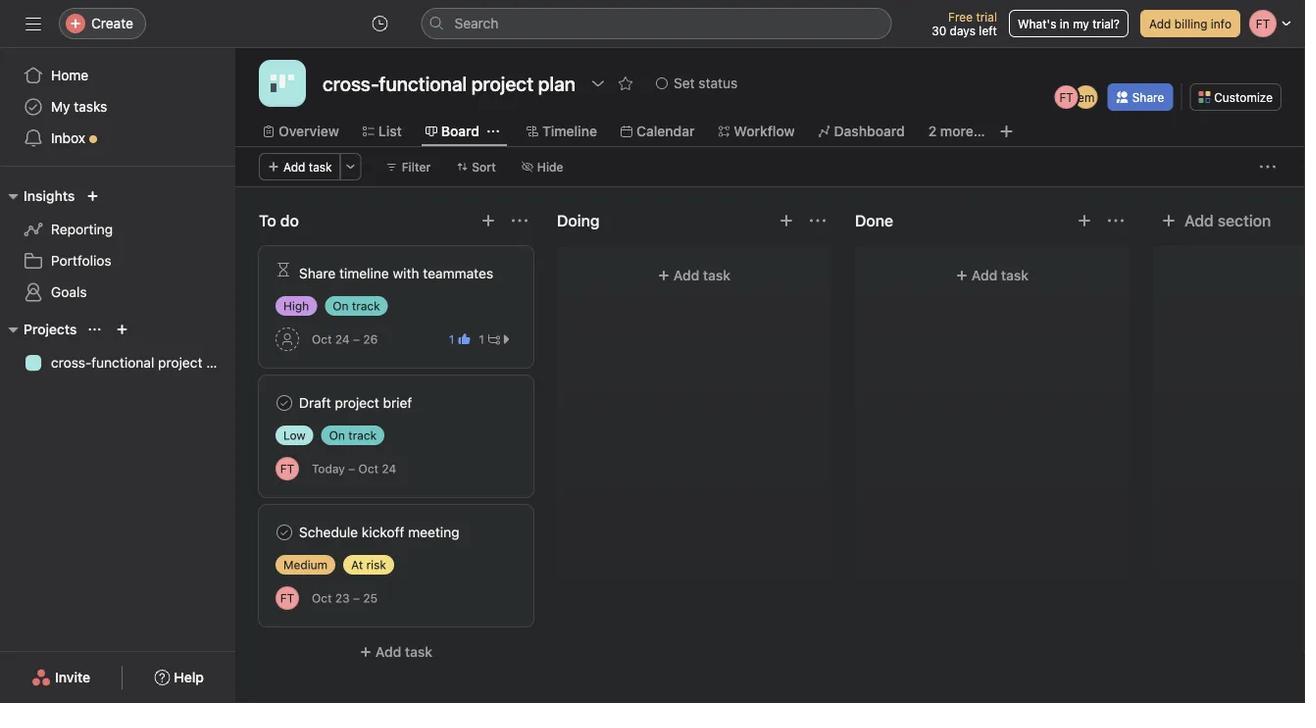 Task type: vqa. For each thing, say whether or not it's contained in the screenshot.
COPY TASK LINK image
no



Task type: describe. For each thing, give the bounding box(es) containing it.
add task image for doing
[[779, 213, 795, 229]]

oct 24 – 26
[[312, 333, 378, 346]]

goals
[[51, 284, 87, 300]]

1 1 button from the left
[[445, 330, 474, 349]]

set status
[[674, 75, 738, 91]]

functional
[[91, 355, 154, 371]]

reporting link
[[12, 214, 224, 245]]

cross-functional project plan
[[51, 355, 233, 371]]

status
[[699, 75, 738, 91]]

add to starred image
[[618, 76, 634, 91]]

share button
[[1108, 83, 1173, 111]]

set
[[674, 75, 695, 91]]

timeline link
[[527, 121, 597, 142]]

completed checkbox for draft project brief
[[273, 391, 296, 415]]

what's in my trial?
[[1018, 17, 1120, 30]]

inbox link
[[12, 123, 224, 154]]

invite button
[[19, 660, 103, 695]]

0 vertical spatial ft
[[1060, 90, 1074, 104]]

schedule kickoff meeting
[[299, 524, 460, 540]]

board
[[441, 123, 480, 139]]

oct 23 – 25
[[312, 591, 378, 605]]

dashboard link
[[819, 121, 905, 142]]

30
[[932, 24, 947, 37]]

invite
[[55, 669, 90, 686]]

meeting
[[408, 524, 460, 540]]

overview link
[[263, 121, 339, 142]]

oct for share
[[312, 333, 332, 346]]

– for timeline
[[353, 333, 360, 346]]

0 horizontal spatial more actions image
[[345, 161, 357, 173]]

reporting
[[51, 221, 113, 237]]

search button
[[421, 8, 892, 39]]

insights element
[[0, 179, 235, 312]]

medium
[[283, 558, 328, 572]]

timeline
[[339, 265, 389, 282]]

left
[[979, 24, 998, 37]]

ft for draft project brief
[[280, 462, 295, 476]]

overview
[[279, 123, 339, 139]]

on for timeline
[[333, 299, 349, 313]]

23
[[335, 591, 350, 605]]

billing
[[1175, 17, 1208, 30]]

board image
[[271, 72, 294, 95]]

plan
[[206, 355, 233, 371]]

what's
[[1018, 17, 1057, 30]]

hide button
[[513, 153, 572, 180]]

sort button
[[448, 153, 505, 180]]

share for share
[[1133, 90, 1165, 104]]

add task image for to do
[[481, 213, 496, 229]]

customize
[[1215, 90, 1273, 104]]

0 horizontal spatial 24
[[335, 333, 350, 346]]

projects
[[24, 321, 77, 337]]

new image
[[87, 190, 98, 202]]

completed checkbox for schedule kickoff meeting
[[273, 521, 296, 544]]

free
[[949, 10, 973, 24]]

1 horizontal spatial more actions image
[[1260, 159, 1276, 175]]

customize button
[[1190, 83, 1282, 111]]

1 vertical spatial oct
[[359, 462, 379, 476]]

create button
[[59, 8, 146, 39]]

section
[[1218, 211, 1272, 230]]

done
[[855, 211, 894, 230]]

2 1 from the left
[[479, 333, 485, 346]]

kickoff
[[362, 524, 405, 540]]

my tasks link
[[12, 91, 224, 123]]

days
[[950, 24, 976, 37]]

projects button
[[0, 318, 77, 341]]

add tab image
[[999, 124, 1015, 139]]

brief
[[383, 395, 412, 411]]

to do
[[259, 211, 299, 230]]

sort
[[472, 160, 496, 174]]

dependencies image
[[276, 262, 291, 278]]

my tasks
[[51, 99, 107, 115]]

ft button for draft project brief
[[276, 457, 299, 481]]

2 more…
[[929, 123, 986, 139]]

track for project
[[349, 429, 377, 442]]

info
[[1211, 17, 1232, 30]]

inbox
[[51, 130, 85, 146]]

today – oct 24
[[312, 462, 396, 476]]

list link
[[363, 121, 402, 142]]

tasks
[[74, 99, 107, 115]]

2
[[929, 123, 937, 139]]

help button
[[142, 660, 217, 695]]

show options image
[[591, 76, 606, 91]]

help
[[174, 669, 204, 686]]

my
[[1073, 17, 1090, 30]]

timeline
[[542, 123, 597, 139]]

25
[[363, 591, 378, 605]]

draft project brief
[[299, 395, 412, 411]]



Task type: locate. For each thing, give the bounding box(es) containing it.
ft button for schedule kickoff meeting
[[276, 587, 299, 610]]

None text field
[[318, 66, 581, 101]]

global element
[[0, 48, 235, 166]]

add section
[[1185, 211, 1272, 230]]

more section actions image
[[512, 213, 528, 229], [810, 213, 826, 229]]

26
[[363, 333, 378, 346]]

insights
[[24, 188, 75, 204]]

more…
[[941, 123, 986, 139]]

2 vertical spatial ft
[[280, 591, 295, 605]]

list
[[378, 123, 402, 139]]

share inside button
[[1133, 90, 1165, 104]]

1 vertical spatial –
[[348, 462, 355, 476]]

1 vertical spatial completed image
[[273, 521, 296, 544]]

0 horizontal spatial more section actions image
[[512, 213, 528, 229]]

oct left the 23
[[312, 591, 332, 605]]

1 add task image from the left
[[481, 213, 496, 229]]

2 completed image from the top
[[273, 521, 296, 544]]

0 vertical spatial completed image
[[273, 391, 296, 415]]

portfolios link
[[12, 245, 224, 277]]

on up the today
[[329, 429, 345, 442]]

project
[[158, 355, 203, 371], [335, 395, 379, 411]]

share right the dependencies image
[[299, 265, 336, 282]]

– left 26
[[353, 333, 360, 346]]

2 1 button from the left
[[474, 330, 517, 349]]

filter button
[[377, 153, 440, 180]]

on track for project
[[329, 429, 377, 442]]

add task image left "done"
[[779, 213, 795, 229]]

project inside 'element'
[[158, 355, 203, 371]]

calendar
[[637, 123, 695, 139]]

on track down "timeline"
[[333, 299, 380, 313]]

0 vertical spatial on track
[[333, 299, 380, 313]]

new project or portfolio image
[[116, 324, 128, 335]]

1 completed image from the top
[[273, 391, 296, 415]]

on track for timeline
[[333, 299, 380, 313]]

ft button
[[276, 457, 299, 481], [276, 587, 299, 610]]

portfolios
[[51, 253, 111, 269]]

add task image
[[481, 213, 496, 229], [779, 213, 795, 229]]

– left the 25
[[353, 591, 360, 605]]

1 vertical spatial ft
[[280, 462, 295, 476]]

free trial 30 days left
[[932, 10, 998, 37]]

0 horizontal spatial share
[[299, 265, 336, 282]]

project left brief
[[335, 395, 379, 411]]

ft left "em"
[[1060, 90, 1074, 104]]

insights button
[[0, 184, 75, 208]]

tab actions image
[[488, 126, 499, 137]]

1 horizontal spatial 1
[[479, 333, 485, 346]]

share right "em"
[[1133, 90, 1165, 104]]

oct right the today
[[359, 462, 379, 476]]

0 vertical spatial share
[[1133, 90, 1165, 104]]

2 more section actions image from the left
[[810, 213, 826, 229]]

doing
[[557, 211, 600, 230]]

completed image up medium at the bottom of the page
[[273, 521, 296, 544]]

search
[[455, 15, 499, 31]]

1 vertical spatial project
[[335, 395, 379, 411]]

more section actions image for doing
[[810, 213, 826, 229]]

1 horizontal spatial share
[[1133, 90, 1165, 104]]

calendar link
[[621, 121, 695, 142]]

1 horizontal spatial more section actions image
[[810, 213, 826, 229]]

ft button down medium at the bottom of the page
[[276, 587, 299, 610]]

hide sidebar image
[[26, 16, 41, 31]]

24
[[335, 333, 350, 346], [382, 462, 396, 476]]

1
[[449, 333, 455, 346], [479, 333, 485, 346]]

workflow
[[734, 123, 795, 139]]

add task image
[[1077, 213, 1093, 229]]

projects element
[[0, 312, 235, 383]]

on track down draft project brief
[[329, 429, 377, 442]]

project left the plan
[[158, 355, 203, 371]]

board link
[[426, 121, 480, 142]]

24 right the today
[[382, 462, 396, 476]]

oct
[[312, 333, 332, 346], [359, 462, 379, 476], [312, 591, 332, 605]]

1 completed checkbox from the top
[[273, 391, 296, 415]]

teammates
[[423, 265, 493, 282]]

dashboard
[[834, 123, 905, 139]]

1 horizontal spatial add task image
[[779, 213, 795, 229]]

more actions image up 'section'
[[1260, 159, 1276, 175]]

24 left 26
[[335, 333, 350, 346]]

ft button down low
[[276, 457, 299, 481]]

2 add task image from the left
[[779, 213, 795, 229]]

track
[[352, 299, 380, 313], [349, 429, 377, 442]]

0 vertical spatial –
[[353, 333, 360, 346]]

1 1 from the left
[[449, 333, 455, 346]]

my
[[51, 99, 70, 115]]

share
[[1133, 90, 1165, 104], [299, 265, 336, 282]]

more section actions image down hide popup button
[[512, 213, 528, 229]]

history image
[[372, 16, 388, 31]]

2 completed checkbox from the top
[[273, 521, 296, 544]]

2 more… button
[[929, 121, 986, 142]]

0 vertical spatial project
[[158, 355, 203, 371]]

1 vertical spatial ft button
[[276, 587, 299, 610]]

completed image for schedule kickoff meeting
[[273, 521, 296, 544]]

more section actions image for to do
[[512, 213, 528, 229]]

on for project
[[329, 429, 345, 442]]

completed checkbox up medium at the bottom of the page
[[273, 521, 296, 544]]

search list box
[[421, 8, 892, 39]]

create
[[91, 15, 133, 31]]

track down "timeline"
[[352, 299, 380, 313]]

0 horizontal spatial add task image
[[481, 213, 496, 229]]

filter
[[402, 160, 431, 174]]

task
[[309, 160, 332, 174], [703, 267, 731, 283], [1002, 267, 1029, 283], [405, 644, 433, 660]]

add billing info
[[1150, 17, 1232, 30]]

in
[[1060, 17, 1070, 30]]

home link
[[12, 60, 224, 91]]

em
[[1078, 90, 1095, 104]]

1 more section actions image from the left
[[512, 213, 528, 229]]

add task
[[283, 160, 332, 174], [674, 267, 731, 283], [972, 267, 1029, 283], [376, 644, 433, 660]]

share for share timeline with teammates
[[299, 265, 336, 282]]

completed image left draft
[[273, 391, 296, 415]]

add section button
[[1154, 203, 1279, 238]]

show options, current sort, top image
[[89, 324, 100, 335]]

1 button
[[445, 330, 474, 349], [474, 330, 517, 349]]

on up oct 24 – 26
[[333, 299, 349, 313]]

set status button
[[647, 70, 747, 97]]

ft for schedule kickoff meeting
[[280, 591, 295, 605]]

1 vertical spatial share
[[299, 265, 336, 282]]

2 ft button from the top
[[276, 587, 299, 610]]

at
[[351, 558, 363, 572]]

1 vertical spatial on
[[329, 429, 345, 442]]

add billing info button
[[1141, 10, 1241, 37]]

at risk
[[351, 558, 386, 572]]

1 vertical spatial completed checkbox
[[273, 521, 296, 544]]

oct for schedule
[[312, 591, 332, 605]]

Completed checkbox
[[273, 391, 296, 415], [273, 521, 296, 544]]

schedule
[[299, 524, 358, 540]]

what's in my trial? button
[[1009, 10, 1129, 37]]

track for timeline
[[352, 299, 380, 313]]

1 vertical spatial on track
[[329, 429, 377, 442]]

track down draft project brief
[[349, 429, 377, 442]]

cross-functional project plan link
[[12, 347, 233, 379]]

1 vertical spatial track
[[349, 429, 377, 442]]

hide
[[537, 160, 564, 174]]

low
[[283, 429, 306, 442]]

more section actions image
[[1108, 213, 1124, 229]]

– for kickoff
[[353, 591, 360, 605]]

risk
[[366, 558, 386, 572]]

add task image down the sort
[[481, 213, 496, 229]]

0 vertical spatial on
[[333, 299, 349, 313]]

0 horizontal spatial project
[[158, 355, 203, 371]]

1 horizontal spatial project
[[335, 395, 379, 411]]

more actions image left "filter" dropdown button
[[345, 161, 357, 173]]

ft down low
[[280, 462, 295, 476]]

with
[[393, 265, 419, 282]]

cross-
[[51, 355, 91, 371]]

add task button
[[259, 153, 341, 180], [569, 258, 820, 293], [867, 258, 1118, 293], [259, 635, 534, 670]]

0 horizontal spatial 1
[[449, 333, 455, 346]]

0 vertical spatial ft button
[[276, 457, 299, 481]]

on
[[333, 299, 349, 313], [329, 429, 345, 442]]

0 vertical spatial completed checkbox
[[273, 391, 296, 415]]

0 vertical spatial 24
[[335, 333, 350, 346]]

2 vertical spatial –
[[353, 591, 360, 605]]

2 vertical spatial oct
[[312, 591, 332, 605]]

goals link
[[12, 277, 224, 308]]

0 vertical spatial track
[[352, 299, 380, 313]]

high
[[283, 299, 309, 313]]

share timeline with teammates
[[299, 265, 493, 282]]

today
[[312, 462, 345, 476]]

completed checkbox left draft
[[273, 391, 296, 415]]

1 horizontal spatial 24
[[382, 462, 396, 476]]

add
[[1150, 17, 1172, 30], [283, 160, 306, 174], [1185, 211, 1214, 230], [674, 267, 700, 283], [972, 267, 998, 283], [376, 644, 402, 660]]

–
[[353, 333, 360, 346], [348, 462, 355, 476], [353, 591, 360, 605]]

more section actions image left "done"
[[810, 213, 826, 229]]

workflow link
[[718, 121, 795, 142]]

trial
[[976, 10, 998, 24]]

more actions image
[[1260, 159, 1276, 175], [345, 161, 357, 173]]

ft down medium at the bottom of the page
[[280, 591, 295, 605]]

trial?
[[1093, 17, 1120, 30]]

1 ft button from the top
[[276, 457, 299, 481]]

0 vertical spatial oct
[[312, 333, 332, 346]]

completed image for draft project brief
[[273, 391, 296, 415]]

completed image
[[273, 391, 296, 415], [273, 521, 296, 544]]

draft
[[299, 395, 331, 411]]

– right the today
[[348, 462, 355, 476]]

oct left 26
[[312, 333, 332, 346]]

1 vertical spatial 24
[[382, 462, 396, 476]]



